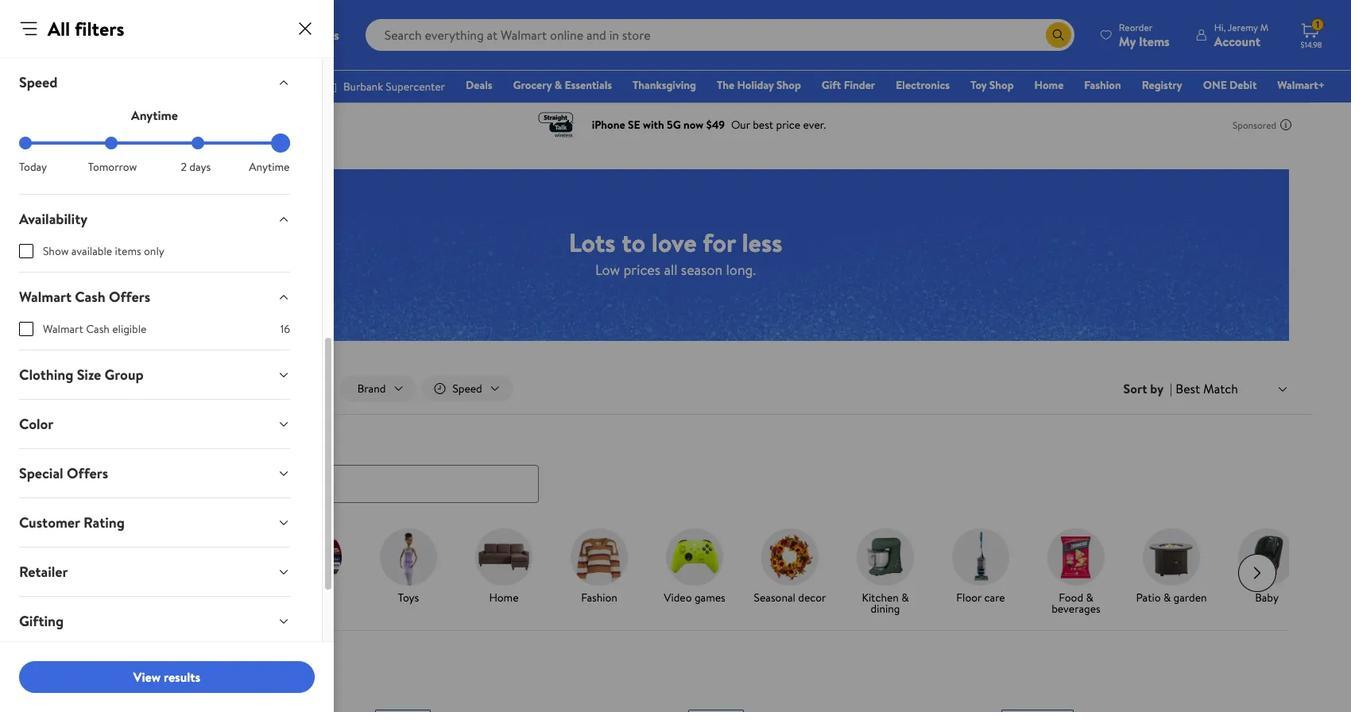Task type: vqa. For each thing, say whether or not it's contained in the screenshot.
Next slide for chipModuleWithImages list
yes



Task type: locate. For each thing, give the bounding box(es) containing it.
one
[[1204, 77, 1228, 93]]

0 vertical spatial home link
[[1028, 76, 1071, 94]]

offers up eligible
[[109, 287, 150, 307]]

anytime down anytime 'option' at the top left of the page
[[249, 159, 290, 175]]

& for essentials
[[555, 77, 562, 93]]

0 horizontal spatial all
[[48, 15, 70, 42]]

show available items only
[[43, 243, 164, 259]]

0 vertical spatial filters
[[75, 15, 124, 42]]

all
[[48, 15, 70, 42], [89, 381, 102, 397]]

anytime inside how fast do you want your order? option group
[[249, 159, 290, 175]]

0 vertical spatial anytime
[[131, 107, 178, 124]]

kitchen
[[862, 590, 899, 606]]

essentials
[[565, 77, 612, 93]]

all left group
[[89, 381, 102, 397]]

cash up walmart cash eligible
[[75, 287, 105, 307]]

special
[[19, 464, 63, 483]]

0 vertical spatial all filters
[[48, 15, 124, 42]]

walmart cash eligible
[[43, 321, 147, 337]]

legal information image
[[222, 691, 235, 704]]

home right toy shop link
[[1035, 77, 1064, 93]]

deals inside black friday deals preview
[[89, 601, 115, 617]]

1 horizontal spatial fashion link
[[1078, 76, 1129, 94]]

&
[[555, 77, 562, 93], [902, 590, 909, 606], [1087, 590, 1094, 606], [1164, 590, 1171, 606]]

when
[[90, 689, 119, 707]]

toys
[[398, 590, 419, 606]]

cash left eligible
[[86, 321, 110, 337]]

home link
[[1028, 76, 1071, 94], [463, 528, 545, 606]]

clothing
[[19, 365, 73, 385]]

patio & garden link
[[1131, 528, 1213, 606]]

deals up special offers
[[59, 433, 93, 453]]

0 vertical spatial cash
[[75, 287, 105, 307]]

1 horizontal spatial fashion
[[1085, 77, 1122, 93]]

Search in deals search field
[[59, 465, 539, 503]]

& right food
[[1087, 590, 1094, 606]]

fashion down fashion 'image'
[[581, 590, 618, 606]]

days
[[190, 159, 211, 175]]

deals (1000+)
[[59, 656, 143, 677]]

& right grocery
[[555, 77, 562, 93]]

0 horizontal spatial anytime
[[131, 107, 178, 124]]

shop right 'toy'
[[990, 77, 1014, 93]]

filters up speed dropdown button
[[75, 15, 124, 42]]

1 vertical spatial home link
[[463, 528, 545, 606]]

1 shop from the left
[[777, 77, 801, 93]]

1 horizontal spatial home
[[1035, 77, 1064, 93]]

season
[[681, 260, 723, 279]]

registry
[[1142, 77, 1183, 93]]

walmart+ link
[[1271, 76, 1333, 94]]

walmart down show
[[19, 287, 71, 307]]

all up the speed
[[48, 15, 70, 42]]

deals left preview
[[89, 601, 115, 617]]

flash deals
[[191, 590, 245, 606]]

lots to love for less low prices all season long.
[[569, 225, 783, 279]]

& inside food & beverages
[[1087, 590, 1094, 606]]

preview
[[118, 601, 156, 617]]

1 vertical spatial walmart
[[43, 321, 83, 337]]

black
[[94, 590, 119, 606]]

1 horizontal spatial shop
[[990, 77, 1014, 93]]

thanksgiving link
[[626, 76, 704, 94]]

0 horizontal spatial home
[[489, 590, 519, 606]]

offers right special in the left of the page
[[67, 464, 108, 483]]

1 vertical spatial cash
[[86, 321, 110, 337]]

None radio
[[191, 137, 204, 149]]

Show available items only checkbox
[[19, 244, 33, 258]]

grocery & essentials
[[513, 77, 612, 93]]

next slide for chipmodulewithimages list image
[[1239, 554, 1277, 592]]

kitchen & dining
[[862, 590, 909, 617]]

all filters dialog
[[0, 0, 334, 712]]

the holiday shop
[[717, 77, 801, 93]]

baby link
[[1226, 528, 1309, 606]]

all inside dialog
[[48, 15, 70, 42]]

2 days
[[181, 159, 211, 175]]

1 vertical spatial offers
[[67, 464, 108, 483]]

1 vertical spatial anytime
[[249, 159, 290, 175]]

availability
[[19, 209, 88, 229]]

sponsored
[[1233, 118, 1277, 132]]

1 horizontal spatial all
[[89, 381, 102, 397]]

walmart for walmart cash offers
[[19, 287, 71, 307]]

deals left grocery
[[466, 77, 493, 93]]

toy shop link
[[964, 76, 1021, 94]]

all filters button
[[59, 376, 150, 402]]

filters right size
[[104, 381, 133, 397]]

1 horizontal spatial anytime
[[249, 159, 290, 175]]

Walmart Site-Wide search field
[[365, 19, 1075, 51]]

Deals search field
[[40, 433, 1312, 503]]

walmart inside dropdown button
[[19, 287, 71, 307]]

all filters
[[48, 15, 124, 42], [89, 381, 133, 397]]

0 horizontal spatial fashion
[[581, 590, 618, 606]]

1 vertical spatial all filters
[[89, 381, 133, 397]]

None checkbox
[[19, 322, 33, 336]]

1 vertical spatial fashion
[[581, 590, 618, 606]]

filters inside dialog
[[75, 15, 124, 42]]

shop right holiday
[[777, 77, 801, 93]]

filters
[[75, 15, 124, 42], [104, 381, 133, 397]]

patio & garden image
[[1143, 528, 1201, 586]]

0 horizontal spatial shop
[[777, 77, 801, 93]]

food & beverages
[[1052, 590, 1101, 617]]

0 vertical spatial fashion
[[1085, 77, 1122, 93]]

retailer
[[19, 562, 68, 582]]

walmart cash offers
[[19, 287, 150, 307]]

offers
[[109, 287, 150, 307], [67, 464, 108, 483]]

0 horizontal spatial home link
[[463, 528, 545, 606]]

& for dining
[[902, 590, 909, 606]]

video games link
[[654, 528, 736, 606]]

items
[[115, 243, 141, 259]]

how fast do you want your order? option group
[[19, 137, 290, 175]]

walmart
[[19, 287, 71, 307], [43, 321, 83, 337]]

patio & garden
[[1137, 590, 1208, 606]]

cash inside dropdown button
[[75, 287, 105, 307]]

finder
[[844, 77, 876, 93]]

prices
[[624, 260, 661, 279]]

1 vertical spatial fashion link
[[558, 528, 641, 606]]

lots to love for less. low prices all season long. image
[[62, 169, 1290, 341]]

all
[[664, 260, 678, 279]]

floor
[[957, 590, 982, 606]]

|
[[1171, 380, 1173, 398]]

0 vertical spatial walmart
[[19, 287, 71, 307]]

walmart+
[[1278, 77, 1326, 93]]

& for beverages
[[1087, 590, 1094, 606]]

deals
[[466, 77, 493, 93], [59, 433, 93, 453], [218, 590, 245, 606], [89, 601, 115, 617], [59, 656, 97, 677]]

view
[[133, 669, 161, 686]]

& right patio
[[1164, 590, 1171, 606]]

1 vertical spatial home
[[489, 590, 519, 606]]

baby
[[1256, 590, 1279, 606]]

all inside button
[[89, 381, 102, 397]]

group
[[105, 365, 144, 385]]

home down home image
[[489, 590, 519, 606]]

anytime up how fast do you want your order? option group
[[131, 107, 178, 124]]

1 vertical spatial all
[[89, 381, 102, 397]]

view results
[[133, 669, 200, 686]]

walmart down walmart cash offers
[[43, 321, 83, 337]]

& inside kitchen & dining
[[902, 590, 909, 606]]

long.
[[726, 260, 756, 279]]

0 vertical spatial all
[[48, 15, 70, 42]]

None range field
[[19, 142, 290, 145]]

kitchen and dining image
[[857, 528, 914, 586]]

seasonal decor
[[754, 590, 827, 606]]

decor
[[799, 590, 827, 606]]

one debit link
[[1197, 76, 1265, 94]]

debit
[[1230, 77, 1257, 93]]

Anytime radio
[[277, 137, 290, 149]]

gift finder link
[[815, 76, 883, 94]]

games
[[695, 590, 726, 606]]

fashion left registry link
[[1085, 77, 1122, 93]]

0 vertical spatial home
[[1035, 77, 1064, 93]]

& right dining
[[902, 590, 909, 606]]

results
[[164, 669, 200, 686]]

seasonal
[[754, 590, 796, 606]]

only
[[144, 243, 164, 259]]

black friday deals image
[[94, 528, 151, 586]]

1 vertical spatial filters
[[104, 381, 133, 397]]



Task type: describe. For each thing, give the bounding box(es) containing it.
floor care
[[957, 590, 1006, 606]]

kitchen & dining link
[[844, 528, 927, 618]]

speed button
[[6, 58, 303, 107]]

available
[[71, 243, 112, 259]]

color
[[19, 414, 54, 434]]

deals up price
[[59, 656, 97, 677]]

electronics link
[[889, 76, 958, 94]]

love
[[652, 225, 697, 260]]

price
[[59, 689, 87, 707]]

(1000+)
[[100, 659, 143, 676]]

0 horizontal spatial fashion link
[[558, 528, 641, 606]]

& for garden
[[1164, 590, 1171, 606]]

clothing size group button
[[6, 351, 303, 399]]

0 vertical spatial offers
[[109, 287, 150, 307]]

store
[[200, 381, 225, 397]]

gift finder
[[822, 77, 876, 93]]

all filters inside dialog
[[48, 15, 124, 42]]

size
[[77, 365, 101, 385]]

video
[[664, 590, 692, 606]]

garden
[[1174, 590, 1208, 606]]

walmart for walmart cash eligible
[[43, 321, 83, 337]]

special offers button
[[6, 449, 303, 498]]

search image
[[72, 477, 84, 490]]

seasonal decor image
[[762, 528, 819, 586]]

deals right flash
[[218, 590, 245, 606]]

all filters inside button
[[89, 381, 133, 397]]

Today radio
[[19, 137, 32, 149]]

for
[[703, 225, 736, 260]]

Tomorrow radio
[[105, 137, 118, 149]]

tech
[[302, 590, 324, 606]]

close panel image
[[296, 19, 315, 38]]

purchased
[[123, 689, 179, 707]]

rating
[[83, 513, 125, 533]]

holiday
[[738, 77, 774, 93]]

in-store button
[[156, 376, 242, 402]]

gift
[[822, 77, 842, 93]]

0 vertical spatial fashion link
[[1078, 76, 1129, 94]]

tech link
[[272, 528, 355, 606]]

show
[[43, 243, 69, 259]]

grocery & essentials link
[[506, 76, 619, 94]]

toy
[[971, 77, 987, 93]]

gifting
[[19, 611, 64, 631]]

dining
[[871, 601, 900, 617]]

by
[[1151, 380, 1164, 398]]

food & beverages link
[[1035, 528, 1118, 618]]

customer
[[19, 513, 80, 533]]

the
[[717, 77, 735, 93]]

floorcare image
[[953, 528, 1010, 586]]

less
[[742, 225, 783, 260]]

care
[[985, 590, 1006, 606]]

eligible
[[112, 321, 147, 337]]

flash
[[191, 590, 216, 606]]

sort by |
[[1124, 380, 1173, 398]]

speed
[[19, 72, 58, 92]]

16
[[280, 321, 290, 337]]

black friday deals preview
[[89, 590, 156, 617]]

sort
[[1124, 380, 1148, 398]]

black friday deals preview link
[[81, 528, 164, 618]]

flash deals image
[[189, 528, 247, 586]]

baby image
[[1239, 528, 1296, 586]]

home image
[[476, 528, 533, 586]]

sort and filter section element
[[40, 363, 1312, 414]]

deals inside search field
[[59, 433, 93, 453]]

1 horizontal spatial home link
[[1028, 76, 1071, 94]]

toys image
[[380, 528, 437, 586]]

floor care link
[[940, 528, 1023, 606]]

lots
[[569, 225, 616, 260]]

clothing size group
[[19, 365, 144, 385]]

Search search field
[[365, 19, 1075, 51]]

customer rating
[[19, 513, 125, 533]]

cash for offers
[[75, 287, 105, 307]]

online
[[182, 689, 215, 707]]

toys link
[[367, 528, 450, 606]]

video games image
[[666, 528, 724, 586]]

today
[[19, 159, 47, 175]]

tech image
[[285, 528, 342, 586]]

tomorrow
[[88, 159, 137, 175]]

cash for eligible
[[86, 321, 110, 337]]

the holiday shop link
[[710, 76, 809, 94]]

flash deals link
[[177, 528, 259, 606]]

availability button
[[6, 195, 303, 243]]

electronics
[[896, 77, 950, 93]]

seasonal decor link
[[749, 528, 832, 606]]

filters inside button
[[104, 381, 133, 397]]

in-
[[187, 381, 200, 397]]

food
[[1059, 590, 1084, 606]]

fashion image
[[571, 528, 628, 586]]

1 $14.98
[[1301, 18, 1323, 50]]

1
[[1317, 18, 1320, 31]]

retailer button
[[6, 548, 303, 596]]

one debit
[[1204, 77, 1257, 93]]

registry link
[[1135, 76, 1190, 94]]

thanksgiving
[[633, 77, 697, 93]]

none range field inside all filters dialog
[[19, 142, 290, 145]]

gifting button
[[6, 597, 303, 646]]

in-store
[[187, 381, 225, 397]]

2 shop from the left
[[990, 77, 1014, 93]]

walmart image
[[25, 22, 129, 48]]

grocery
[[513, 77, 552, 93]]

walmart cash offers button
[[6, 273, 303, 321]]

food & beverages image
[[1048, 528, 1105, 586]]

special offers
[[19, 464, 108, 483]]

deals link
[[459, 76, 500, 94]]

toy shop
[[971, 77, 1014, 93]]

patio
[[1137, 590, 1161, 606]]



